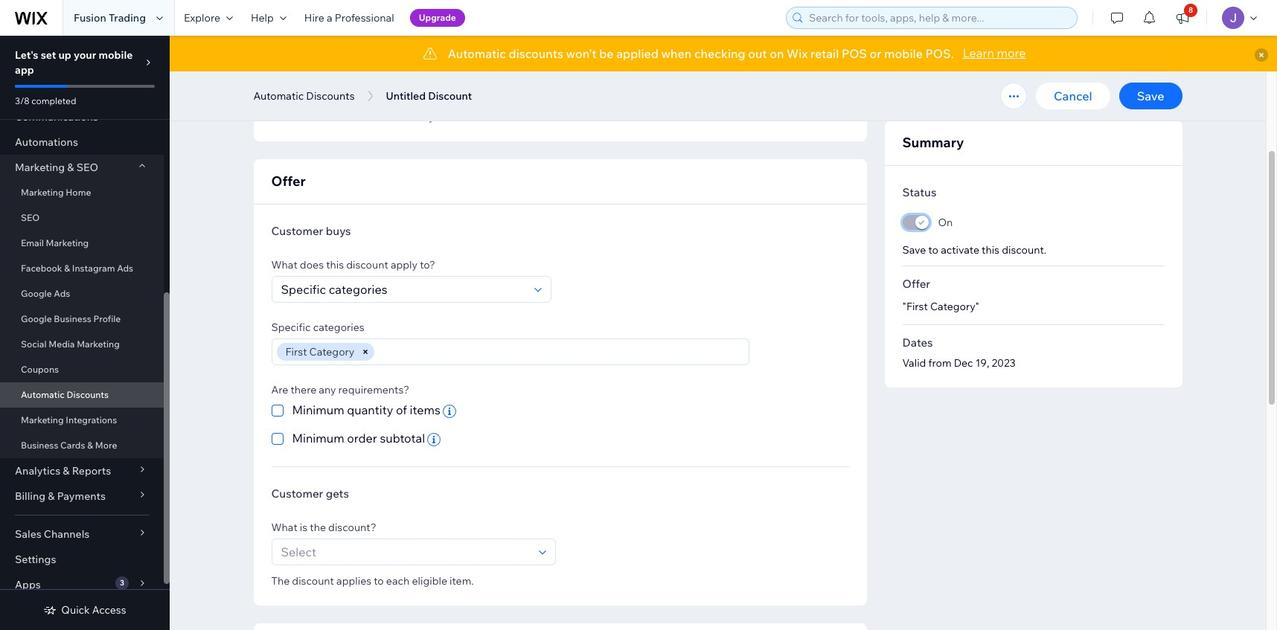Task type: locate. For each thing, give the bounding box(es) containing it.
automatic discounts inside sidebar element
[[21, 389, 109, 400]]

0 horizontal spatial seo
[[21, 212, 40, 223]]

0 vertical spatial select field
[[277, 277, 530, 302]]

customer buys
[[271, 224, 351, 238]]

0 vertical spatial google
[[21, 288, 52, 299]]

mobile inside alert
[[884, 46, 923, 61]]

& left the reports
[[63, 464, 70, 478]]

0 horizontal spatial on
[[414, 110, 427, 124]]

& up home
[[67, 161, 74, 174]]

minimum inside checkbox
[[292, 431, 344, 446]]

marketing up the business cards & more
[[21, 415, 64, 426]]

0 horizontal spatial ads
[[54, 288, 70, 299]]

summary
[[903, 134, 964, 151]]

1 horizontal spatial automatic discounts
[[253, 89, 355, 103]]

google
[[21, 288, 52, 299], [21, 313, 52, 325]]

& right billing in the bottom left of the page
[[48, 490, 55, 503]]

learn more
[[963, 45, 1026, 60]]

activate
[[941, 243, 980, 257]]

1 horizontal spatial mobile
[[884, 46, 923, 61]]

let's
[[15, 48, 38, 62]]

1 vertical spatial customer
[[271, 487, 323, 501]]

automatic up the customers
[[253, 89, 304, 103]]

& inside popup button
[[48, 490, 55, 503]]

google down facebook
[[21, 288, 52, 299]]

customer up is
[[271, 487, 323, 501]]

1 vertical spatial your
[[429, 110, 451, 124]]

category"
[[930, 300, 979, 313]]

1 vertical spatial save
[[903, 243, 926, 257]]

& right facebook
[[64, 263, 70, 274]]

minimum quantity of items
[[292, 403, 441, 418]]

channels
[[44, 528, 90, 541]]

your
[[74, 48, 96, 62], [429, 110, 451, 124]]

social media marketing
[[21, 339, 120, 350]]

marketing integrations
[[21, 415, 117, 426]]

marketing down profile
[[77, 339, 120, 350]]

select field down apply on the left of the page
[[277, 277, 530, 302]]

1 vertical spatial automatic
[[253, 89, 304, 103]]

does
[[300, 258, 324, 272]]

0 horizontal spatial mobile
[[99, 48, 133, 62]]

sales
[[15, 528, 41, 541]]

marketing for home
[[21, 187, 64, 198]]

mobile right "or"
[[884, 46, 923, 61]]

mobile
[[884, 46, 923, 61], [99, 48, 133, 62]]

discounts inside "automatic discounts" button
[[306, 89, 355, 103]]

set
[[41, 48, 56, 62]]

settings link
[[0, 547, 164, 572]]

google business profile
[[21, 313, 121, 325]]

on right name
[[414, 110, 427, 124]]

automatic discounts for "automatic discounts" button at the left top of the page
[[253, 89, 355, 103]]

up
[[58, 48, 71, 62]]

0 horizontal spatial discounts
[[67, 389, 109, 400]]

seo up the marketing home link at the left top
[[76, 161, 98, 174]]

1 horizontal spatial automatic
[[253, 89, 304, 103]]

& for instagram
[[64, 263, 70, 274]]

0 vertical spatial this
[[364, 110, 382, 124]]

settings
[[15, 553, 56, 566]]

business up 'social media marketing'
[[54, 313, 91, 325]]

2 what from the top
[[271, 521, 298, 535]]

on
[[770, 46, 784, 61], [414, 110, 427, 124]]

automatic discounts inside button
[[253, 89, 355, 103]]

None field
[[379, 339, 745, 365]]

this right the activate
[[982, 243, 1000, 257]]

explore
[[184, 11, 220, 25]]

customer
[[271, 224, 323, 238], [271, 487, 323, 501]]

1 vertical spatial discount
[[292, 575, 334, 588]]

your left site.
[[429, 110, 451, 124]]

select field up each
[[277, 540, 534, 565]]

this right the does
[[326, 258, 344, 272]]

specific categories
[[271, 321, 365, 334]]

coupons
[[21, 364, 59, 375]]

0 vertical spatial customer
[[271, 224, 323, 238]]

1 horizontal spatial to
[[929, 243, 939, 257]]

gets
[[326, 487, 349, 501]]

0 vertical spatial your
[[74, 48, 96, 62]]

mobile down the fusion trading at the left of page
[[99, 48, 133, 62]]

checking
[[694, 46, 746, 61]]

0 vertical spatial discounts
[[306, 89, 355, 103]]

minimum left the order
[[292, 431, 344, 446]]

0 horizontal spatial save
[[903, 243, 926, 257]]

home
[[66, 187, 91, 198]]

sales channels button
[[0, 522, 164, 547]]

automatic discounts won't be applied when checking out on wix retail pos or mobile pos.
[[448, 46, 954, 61]]

automatic up discount
[[448, 46, 506, 61]]

dates valid from dec 19, 2023
[[903, 336, 1016, 370]]

google up the social
[[21, 313, 52, 325]]

business up analytics
[[21, 440, 58, 451]]

1 google from the top
[[21, 288, 52, 299]]

automatic discounts link
[[0, 383, 164, 408]]

email
[[21, 237, 44, 249]]

marketing inside dropdown button
[[15, 161, 65, 174]]

are there any requirements?
[[271, 383, 409, 397]]

0 horizontal spatial to
[[374, 575, 384, 588]]

save
[[1137, 89, 1165, 103], [903, 243, 926, 257]]

marketing home link
[[0, 180, 164, 205]]

to left the activate
[[929, 243, 939, 257]]

automatic discounts for automatic discounts link
[[21, 389, 109, 400]]

quick access
[[61, 604, 126, 617]]

cancel button
[[1036, 83, 1110, 109]]

2 horizontal spatial automatic
[[448, 46, 506, 61]]

categories
[[313, 321, 365, 334]]

& left "more"
[[87, 440, 93, 451]]

customers will see this name on your site.
[[271, 110, 473, 124]]

1 vertical spatial ads
[[54, 288, 70, 299]]

communications button
[[0, 104, 164, 130]]

0 horizontal spatial automatic discounts
[[21, 389, 109, 400]]

marketing up facebook & instagram ads
[[46, 237, 89, 249]]

minimum down any on the left
[[292, 403, 344, 418]]

your right the up
[[74, 48, 96, 62]]

discounts up will
[[306, 89, 355, 103]]

& for seo
[[67, 161, 74, 174]]

0 vertical spatial automatic
[[448, 46, 506, 61]]

discount
[[346, 258, 388, 272], [292, 575, 334, 588]]

1 horizontal spatial ads
[[117, 263, 133, 274]]

quick access button
[[43, 604, 126, 617]]

2 vertical spatial automatic
[[21, 389, 65, 400]]

1 vertical spatial google
[[21, 313, 52, 325]]

1 vertical spatial what
[[271, 521, 298, 535]]

1 vertical spatial discounts
[[67, 389, 109, 400]]

0 vertical spatial what
[[271, 258, 298, 272]]

0 vertical spatial to
[[929, 243, 939, 257]]

item.
[[450, 575, 474, 588]]

quantity
[[347, 403, 393, 418]]

2 customer from the top
[[271, 487, 323, 501]]

1 what from the top
[[271, 258, 298, 272]]

hire a professional
[[304, 11, 394, 25]]

to left each
[[374, 575, 384, 588]]

what for what is the discount?
[[271, 521, 298, 535]]

ads right 'instagram'
[[117, 263, 133, 274]]

requirements?
[[338, 383, 409, 397]]

2 select field from the top
[[277, 540, 534, 565]]

minimum inside option
[[292, 403, 344, 418]]

marketing down automations
[[15, 161, 65, 174]]

marketing down the marketing & seo
[[21, 187, 64, 198]]

automatic down coupons
[[21, 389, 65, 400]]

more
[[997, 45, 1026, 60]]

Select field
[[277, 277, 530, 302], [277, 540, 534, 565]]

discount right the the
[[292, 575, 334, 588]]

0 vertical spatial save
[[1137, 89, 1165, 103]]

0 vertical spatial ads
[[117, 263, 133, 274]]

what left is
[[271, 521, 298, 535]]

2 vertical spatial this
[[326, 258, 344, 272]]

1 customer from the top
[[271, 224, 323, 238]]

2 horizontal spatial this
[[982, 243, 1000, 257]]

out
[[748, 46, 767, 61]]

1 horizontal spatial offer
[[903, 277, 931, 291]]

facebook & instagram ads link
[[0, 256, 164, 281]]

1 horizontal spatial discounts
[[306, 89, 355, 103]]

valid
[[903, 357, 926, 370]]

of
[[396, 403, 407, 418]]

retail
[[811, 46, 839, 61]]

what left the does
[[271, 258, 298, 272]]

first category
[[285, 345, 355, 359]]

on right the out
[[770, 46, 784, 61]]

0 vertical spatial seo
[[76, 161, 98, 174]]

hire
[[304, 11, 324, 25]]

business
[[54, 313, 91, 325], [21, 440, 58, 451]]

0 vertical spatial automatic discounts
[[253, 89, 355, 103]]

this
[[364, 110, 382, 124], [982, 243, 1000, 257], [326, 258, 344, 272]]

on inside alert
[[770, 46, 784, 61]]

marketing & seo
[[15, 161, 98, 174]]

1 vertical spatial offer
[[903, 277, 931, 291]]

1 horizontal spatial discount
[[346, 258, 388, 272]]

what
[[271, 258, 298, 272], [271, 521, 298, 535]]

8 button
[[1166, 0, 1199, 36]]

0 vertical spatial offer
[[271, 173, 306, 190]]

seo link
[[0, 205, 164, 231]]

1 horizontal spatial on
[[770, 46, 784, 61]]

1 horizontal spatial seo
[[76, 161, 98, 174]]

automatic for "automatic discounts" button at the left top of the page
[[253, 89, 304, 103]]

1 vertical spatial this
[[982, 243, 1000, 257]]

this right the see
[[364, 110, 382, 124]]

marketing for integrations
[[21, 415, 64, 426]]

discounts inside automatic discounts link
[[67, 389, 109, 400]]

apply
[[391, 258, 418, 272]]

1 vertical spatial seo
[[21, 212, 40, 223]]

google for google ads
[[21, 288, 52, 299]]

alert
[[170, 36, 1277, 71]]

0 vertical spatial minimum
[[292, 403, 344, 418]]

1 horizontal spatial save
[[1137, 89, 1165, 103]]

discount left apply on the left of the page
[[346, 258, 388, 272]]

mobile inside let's set up your mobile app
[[99, 48, 133, 62]]

save inside button
[[1137, 89, 1165, 103]]

1 minimum from the top
[[292, 403, 344, 418]]

automatic inside button
[[253, 89, 304, 103]]

customer up the does
[[271, 224, 323, 238]]

customer for customer buys
[[271, 224, 323, 238]]

automatic inside sidebar element
[[21, 389, 65, 400]]

2 minimum from the top
[[292, 431, 344, 446]]

on
[[938, 216, 953, 229]]

1 horizontal spatial your
[[429, 110, 451, 124]]

customers
[[271, 110, 325, 124]]

0 horizontal spatial this
[[326, 258, 344, 272]]

0 horizontal spatial automatic
[[21, 389, 65, 400]]

let's set up your mobile app
[[15, 48, 133, 77]]

facebook & instagram ads
[[21, 263, 133, 274]]

discounts up integrations
[[67, 389, 109, 400]]

seo
[[76, 161, 98, 174], [21, 212, 40, 223]]

automatic discounts up marketing integrations
[[21, 389, 109, 400]]

0 vertical spatial on
[[770, 46, 784, 61]]

0 horizontal spatial your
[[74, 48, 96, 62]]

"first
[[903, 300, 928, 313]]

billing & payments
[[15, 490, 106, 503]]

19,
[[976, 357, 990, 370]]

discounts for automatic discounts link
[[67, 389, 109, 400]]

automatic
[[448, 46, 506, 61], [253, 89, 304, 103], [21, 389, 65, 400]]

automatic for automatic discounts link
[[21, 389, 65, 400]]

discounts for "automatic discounts" button at the left top of the page
[[306, 89, 355, 103]]

save for save
[[1137, 89, 1165, 103]]

2 google from the top
[[21, 313, 52, 325]]

seo up email
[[21, 212, 40, 223]]

ads up google business profile at the left of the page
[[54, 288, 70, 299]]

1 vertical spatial minimum
[[292, 431, 344, 446]]

1 vertical spatial automatic discounts
[[21, 389, 109, 400]]

offer up "first
[[903, 277, 931, 291]]

fusion trading
[[74, 11, 146, 25]]

1 vertical spatial select field
[[277, 540, 534, 565]]

discount
[[428, 89, 472, 103]]

&
[[67, 161, 74, 174], [64, 263, 70, 274], [87, 440, 93, 451], [63, 464, 70, 478], [48, 490, 55, 503]]

1 horizontal spatial this
[[364, 110, 382, 124]]

0 vertical spatial business
[[54, 313, 91, 325]]

1 select field from the top
[[277, 277, 530, 302]]

automatic discounts up the customers
[[253, 89, 355, 103]]

offer up customer buys at the left of the page
[[271, 173, 306, 190]]



Task type: vqa. For each thing, say whether or not it's contained in the screenshot.
the bottom AND
no



Task type: describe. For each thing, give the bounding box(es) containing it.
seo inside seo 'link'
[[21, 212, 40, 223]]

e.g., Summer Sale field
[[277, 75, 550, 100]]

dates
[[903, 336, 933, 350]]

apps
[[15, 578, 41, 592]]

communications
[[15, 110, 98, 124]]

hire a professional link
[[295, 0, 403, 36]]

fusion
[[74, 11, 106, 25]]

profile
[[93, 313, 121, 325]]

the
[[310, 521, 326, 535]]

automations
[[15, 135, 78, 149]]

0 vertical spatial discount
[[346, 258, 388, 272]]

status
[[903, 185, 937, 199]]

learn
[[963, 45, 994, 60]]

google business profile link
[[0, 307, 164, 332]]

help button
[[242, 0, 295, 36]]

instagram
[[72, 263, 115, 274]]

see
[[345, 110, 362, 124]]

social media marketing link
[[0, 332, 164, 357]]

select field for discount?
[[277, 540, 534, 565]]

minimum order subtotal
[[292, 431, 425, 446]]

facebook
[[21, 263, 62, 274]]

trading
[[109, 11, 146, 25]]

the discount applies to each eligible item.
[[271, 575, 474, 588]]

minimum for minimum quantity of items
[[292, 403, 344, 418]]

0 horizontal spatial discount
[[292, 575, 334, 588]]

ads inside facebook & instagram ads link
[[117, 263, 133, 274]]

category
[[309, 345, 355, 359]]

learn more link
[[963, 44, 1026, 62]]

media
[[49, 339, 75, 350]]

your inside let's set up your mobile app
[[74, 48, 96, 62]]

google ads link
[[0, 281, 164, 307]]

any
[[319, 383, 336, 397]]

more
[[95, 440, 117, 451]]

to?
[[420, 258, 435, 272]]

order
[[347, 431, 377, 446]]

pos
[[842, 46, 867, 61]]

3/8
[[15, 95, 29, 106]]

this for activate
[[982, 243, 1000, 257]]

customer for customer gets
[[271, 487, 323, 501]]

save button
[[1119, 83, 1182, 109]]

Minimum quantity of items checkbox
[[271, 401, 458, 421]]

billing & payments button
[[0, 484, 164, 509]]

0 horizontal spatial offer
[[271, 173, 306, 190]]

dec
[[954, 357, 973, 370]]

help
[[251, 11, 274, 25]]

ads inside google ads link
[[54, 288, 70, 299]]

3
[[120, 578, 124, 588]]

1 vertical spatial to
[[374, 575, 384, 588]]

analytics
[[15, 464, 60, 478]]

google for google business profile
[[21, 313, 52, 325]]

save to activate this discount.
[[903, 243, 1047, 257]]

1 vertical spatial business
[[21, 440, 58, 451]]

automations link
[[0, 130, 164, 155]]

automatic discounts button
[[246, 85, 362, 107]]

this for see
[[364, 110, 382, 124]]

Search for tools, apps, help & more... field
[[805, 7, 1073, 28]]

minimum for minimum order subtotal
[[292, 431, 344, 446]]

sales channels
[[15, 528, 90, 541]]

discount?
[[328, 521, 376, 535]]

site.
[[453, 110, 473, 124]]

billing
[[15, 490, 46, 503]]

reports
[[72, 464, 111, 478]]

save for save to activate this discount.
[[903, 243, 926, 257]]

seo inside marketing & seo dropdown button
[[76, 161, 98, 174]]

first
[[285, 345, 307, 359]]

quick
[[61, 604, 90, 617]]

integrations
[[66, 415, 117, 426]]

there
[[291, 383, 317, 397]]

Minimum order subtotal checkbox
[[271, 430, 443, 449]]

eligible
[[412, 575, 447, 588]]

when
[[661, 46, 692, 61]]

"first category"
[[903, 300, 979, 313]]

what for what does this discount apply to?
[[271, 258, 298, 272]]

untitled discount
[[386, 89, 472, 103]]

& for reports
[[63, 464, 70, 478]]

from
[[929, 357, 952, 370]]

payments
[[57, 490, 106, 503]]

business cards & more link
[[0, 433, 164, 459]]

3/8 completed
[[15, 95, 76, 106]]

name
[[385, 110, 412, 124]]

sidebar element
[[0, 0, 170, 630]]

1 vertical spatial on
[[414, 110, 427, 124]]

app
[[15, 63, 34, 77]]

wix
[[787, 46, 808, 61]]

marketing for &
[[15, 161, 65, 174]]

what does this discount apply to?
[[271, 258, 435, 272]]

items
[[410, 403, 441, 418]]

applied
[[616, 46, 659, 61]]

access
[[92, 604, 126, 617]]

each
[[386, 575, 410, 588]]

select field for discount
[[277, 277, 530, 302]]

& for payments
[[48, 490, 55, 503]]

alert containing learn more
[[170, 36, 1277, 71]]

upgrade button
[[410, 9, 465, 27]]

specific
[[271, 321, 311, 334]]

is
[[300, 521, 308, 535]]

be
[[599, 46, 614, 61]]

cancel
[[1054, 89, 1092, 103]]

email marketing link
[[0, 231, 164, 256]]

email marketing
[[21, 237, 89, 249]]

untitled discount button
[[379, 85, 479, 107]]



